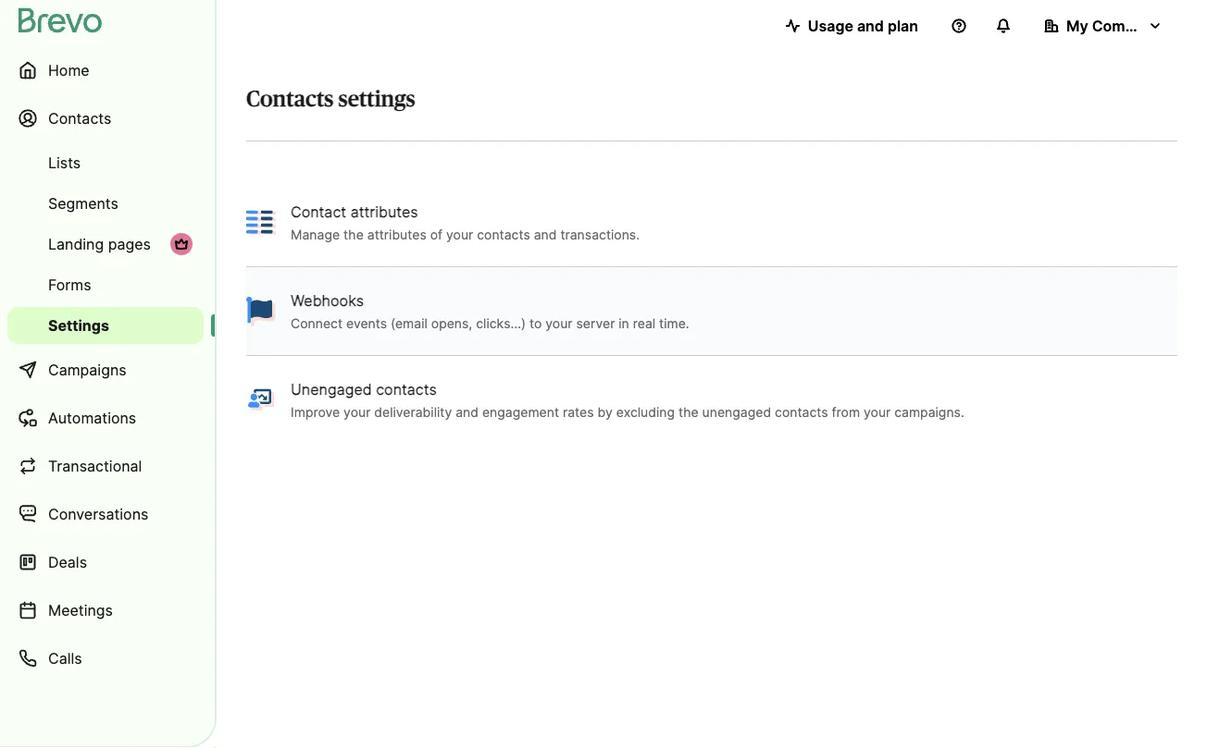 Task type: locate. For each thing, give the bounding box(es) containing it.
contacts inside contact attributes manage the attributes of your contacts and transactions.
[[477, 227, 530, 242]]

settings
[[48, 317, 109, 335]]

attributes left of
[[367, 227, 427, 242]]

0 vertical spatial the
[[344, 227, 364, 242]]

webhooks connect events (email opens, clicks…) to your server in real time.
[[291, 291, 689, 331]]

your
[[446, 227, 473, 242], [546, 315, 573, 331], [344, 404, 371, 420], [864, 404, 891, 420]]

contacts
[[246, 89, 334, 111], [48, 109, 111, 127]]

from
[[832, 404, 860, 420]]

in
[[619, 315, 629, 331]]

deliverability
[[374, 404, 452, 420]]

(email
[[391, 315, 428, 331]]

and left transactions.
[[534, 227, 557, 242]]

segments link
[[7, 185, 204, 222]]

2 vertical spatial and
[[456, 404, 479, 420]]

your down unengaged on the bottom left of the page
[[344, 404, 371, 420]]

attributes right contact
[[351, 203, 418, 221]]

settings link
[[7, 307, 204, 344]]

contacts for contacts
[[48, 109, 111, 127]]

campaigns link
[[7, 348, 204, 393]]

company
[[1092, 17, 1160, 35]]

contacts up deliverability
[[376, 380, 437, 398]]

1 vertical spatial the
[[678, 404, 699, 420]]

rates
[[563, 404, 594, 420]]

excluding
[[616, 404, 675, 420]]

and inside button
[[857, 17, 884, 35]]

1 vertical spatial contacts
[[376, 380, 437, 398]]

0 horizontal spatial the
[[344, 227, 364, 242]]

your right of
[[446, 227, 473, 242]]

deals
[[48, 554, 87, 572]]

contacts
[[477, 227, 530, 242], [376, 380, 437, 398], [775, 404, 828, 420]]

0 vertical spatial and
[[857, 17, 884, 35]]

landing pages
[[48, 235, 151, 253]]

contacts up lists
[[48, 109, 111, 127]]

calls
[[48, 650, 82, 668]]

and inside contact attributes manage the attributes of your contacts and transactions.
[[534, 227, 557, 242]]

the right the manage
[[344, 227, 364, 242]]

attributes
[[351, 203, 418, 221], [367, 227, 427, 242]]

1 horizontal spatial and
[[534, 227, 557, 242]]

calls link
[[7, 637, 204, 681]]

contact
[[291, 203, 346, 221]]

2 vertical spatial contacts
[[775, 404, 828, 420]]

contacts link
[[7, 96, 204, 141]]

contacts right of
[[477, 227, 530, 242]]

my company
[[1066, 17, 1160, 35]]

conversations
[[48, 505, 148, 523]]

contacts left from
[[775, 404, 828, 420]]

plan
[[888, 17, 918, 35]]

unengaged
[[291, 380, 372, 398]]

1 horizontal spatial contacts
[[246, 89, 334, 111]]

and inside the unengaged contacts improve your deliverability and engagement rates by excluding the unengaged contacts from your campaigns.
[[456, 404, 479, 420]]

the right excluding
[[678, 404, 699, 420]]

1 vertical spatial and
[[534, 227, 557, 242]]

unengaged contacts improve your deliverability and engagement rates by excluding the unengaged contacts from your campaigns.
[[291, 380, 964, 420]]

webhooks
[[291, 291, 364, 309]]

and
[[857, 17, 884, 35], [534, 227, 557, 242], [456, 404, 479, 420]]

1 horizontal spatial contacts
[[477, 227, 530, 242]]

forms link
[[7, 267, 204, 304]]

and left "plan"
[[857, 17, 884, 35]]

unengaged
[[702, 404, 771, 420]]

of
[[430, 227, 443, 242]]

home link
[[7, 48, 204, 93]]

meetings link
[[7, 589, 204, 633]]

your inside contact attributes manage the attributes of your contacts and transactions.
[[446, 227, 473, 242]]

home
[[48, 61, 89, 79]]

1 horizontal spatial the
[[678, 404, 699, 420]]

and left the engagement
[[456, 404, 479, 420]]

automations link
[[7, 396, 204, 441]]

real
[[633, 315, 656, 331]]

my company button
[[1029, 7, 1178, 44]]

0 horizontal spatial and
[[456, 404, 479, 420]]

usage and plan button
[[771, 7, 933, 44]]

transactional link
[[7, 444, 204, 489]]

settings
[[338, 89, 415, 111]]

0 vertical spatial contacts
[[477, 227, 530, 242]]

0 horizontal spatial contacts
[[48, 109, 111, 127]]

the
[[344, 227, 364, 242], [678, 404, 699, 420]]

2 horizontal spatial and
[[857, 17, 884, 35]]

landing pages link
[[7, 226, 204, 263]]

time.
[[659, 315, 689, 331]]

usage and plan
[[808, 17, 918, 35]]

your right to
[[546, 315, 573, 331]]

lists link
[[7, 144, 204, 181]]

contacts left settings
[[246, 89, 334, 111]]



Task type: describe. For each thing, give the bounding box(es) containing it.
engagement
[[482, 404, 559, 420]]

conversations link
[[7, 492, 204, 537]]

forms
[[48, 276, 91, 294]]

campaigns.
[[894, 404, 964, 420]]

by
[[598, 404, 613, 420]]

2 horizontal spatial contacts
[[775, 404, 828, 420]]

connect
[[291, 315, 343, 331]]

events
[[346, 315, 387, 331]]

transactional
[[48, 457, 142, 475]]

lists
[[48, 154, 81, 172]]

contacts for contacts settings
[[246, 89, 334, 111]]

my
[[1066, 17, 1088, 35]]

your right from
[[864, 404, 891, 420]]

opens,
[[431, 315, 472, 331]]

server
[[576, 315, 615, 331]]

segments
[[48, 194, 118, 212]]

deals link
[[7, 541, 204, 585]]

1 vertical spatial attributes
[[367, 227, 427, 242]]

0 horizontal spatial contacts
[[376, 380, 437, 398]]

contact attributes manage the attributes of your contacts and transactions.
[[291, 203, 640, 242]]

pages
[[108, 235, 151, 253]]

left___rvooi image
[[174, 237, 189, 252]]

your inside the webhooks connect events (email opens, clicks…) to your server in real time.
[[546, 315, 573, 331]]

landing
[[48, 235, 104, 253]]

automations
[[48, 409, 136, 427]]

the inside contact attributes manage the attributes of your contacts and transactions.
[[344, 227, 364, 242]]

meetings
[[48, 602, 113, 620]]

improve
[[291, 404, 340, 420]]

manage
[[291, 227, 340, 242]]

0 vertical spatial attributes
[[351, 203, 418, 221]]

contacts settings
[[246, 89, 415, 111]]

usage
[[808, 17, 853, 35]]

to
[[530, 315, 542, 331]]

transactions.
[[560, 227, 640, 242]]

campaigns
[[48, 361, 126, 379]]

the inside the unengaged contacts improve your deliverability and engagement rates by excluding the unengaged contacts from your campaigns.
[[678, 404, 699, 420]]

clicks…)
[[476, 315, 526, 331]]



Task type: vqa. For each thing, say whether or not it's contained in the screenshot.
Image button
no



